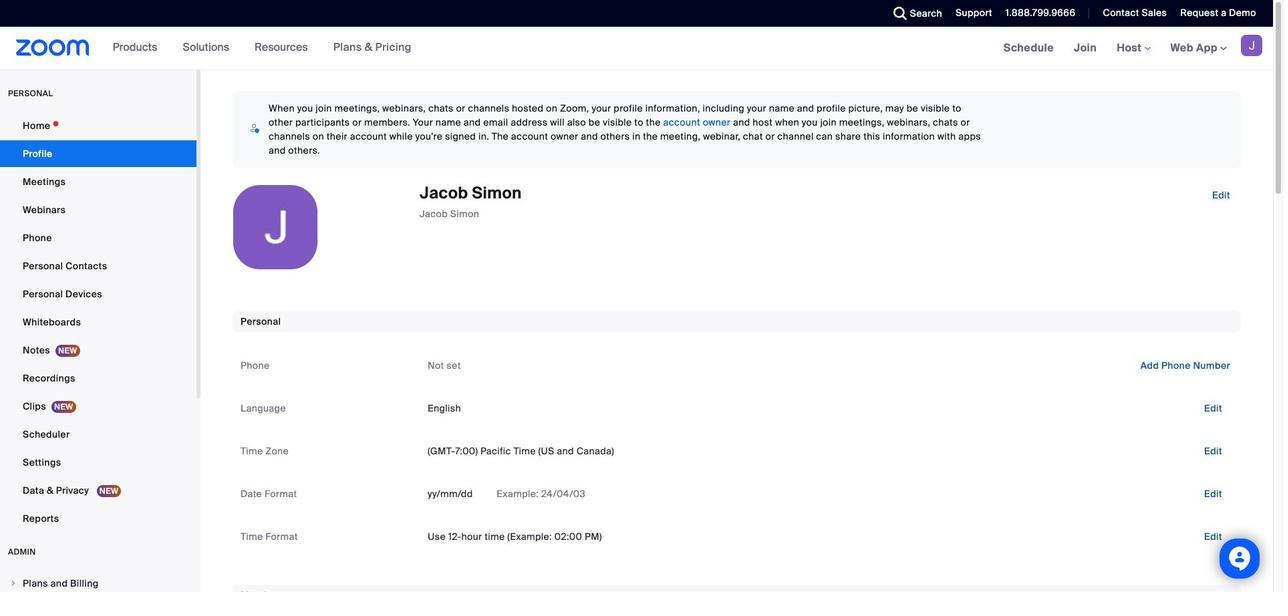 Task type: vqa. For each thing, say whether or not it's contained in the screenshot.
Personal Menu menu
yes



Task type: describe. For each thing, give the bounding box(es) containing it.
right image
[[9, 580, 17, 588]]

profile picture image
[[1241, 35, 1263, 56]]



Task type: locate. For each thing, give the bounding box(es) containing it.
menu item
[[0, 571, 197, 592]]

zoom logo image
[[16, 39, 89, 56]]

meetings navigation
[[994, 27, 1273, 70]]

user photo image
[[233, 185, 318, 269]]

product information navigation
[[103, 27, 422, 70]]

banner
[[0, 27, 1273, 70]]

edit user photo image
[[265, 221, 286, 233]]

personal menu menu
[[0, 112, 197, 533]]



